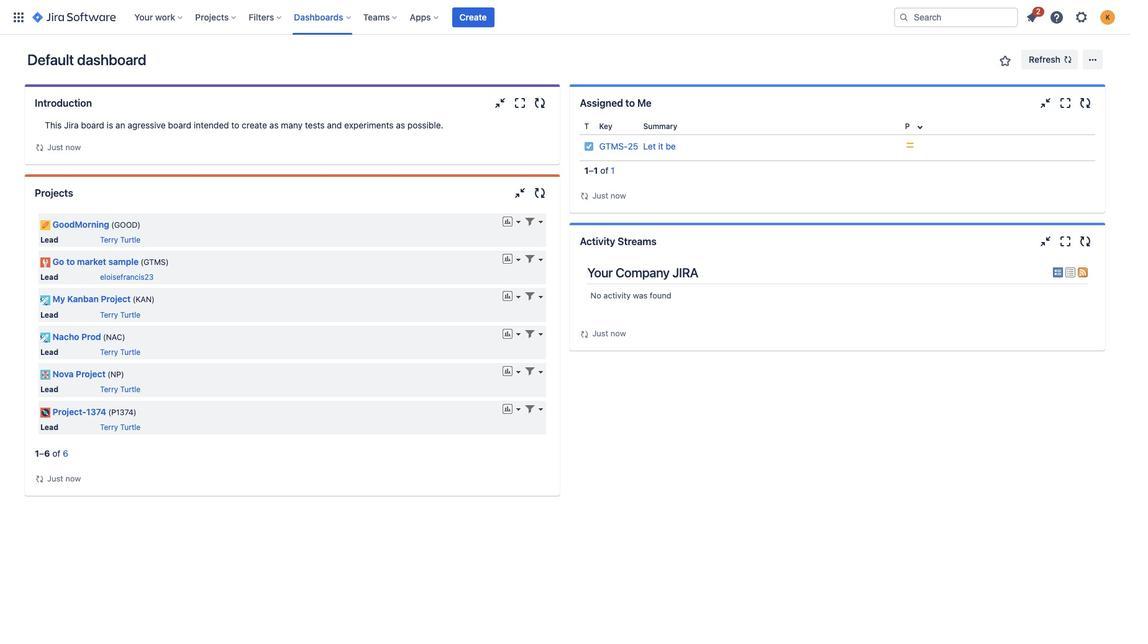 Task type: locate. For each thing, give the bounding box(es) containing it.
just now down 6 link
[[47, 474, 81, 484]]

5 terry from the top
[[100, 423, 118, 432]]

terry down (p1374)
[[100, 423, 118, 432]]

– inside assigned to me region
[[589, 165, 594, 176]]

projects up "goodmorning"
[[35, 187, 73, 199]]

– for assigned to me
[[589, 165, 594, 176]]

of left 6 link
[[52, 449, 60, 459]]

t
[[584, 122, 589, 131]]

(kan)
[[133, 295, 155, 305]]

2 6 from the left
[[63, 449, 68, 459]]

just now down 1 link
[[592, 191, 626, 201]]

2 horizontal spatial to
[[625, 98, 635, 109]]

4 terry from the top
[[100, 385, 118, 395]]

just right last refreshed icon
[[592, 329, 608, 339]]

1 vertical spatial your
[[587, 265, 613, 280]]

2 vertical spatial to
[[66, 257, 75, 267]]

create
[[459, 11, 487, 22]]

terry turtle down (np)
[[100, 385, 141, 395]]

lead for my kanban project
[[40, 310, 58, 320]]

as left possible.
[[396, 120, 405, 130]]

3 terry turtle link from the top
[[100, 348, 141, 357]]

me
[[637, 98, 652, 109]]

your up no
[[587, 265, 613, 280]]

0 vertical spatial last refreshed image
[[35, 143, 45, 153]]

to left me
[[625, 98, 635, 109]]

refresh projects image
[[533, 185, 548, 200]]

your
[[134, 11, 153, 22], [587, 265, 613, 280]]

now inside introduction region
[[65, 142, 81, 152]]

1 terry from the top
[[100, 235, 118, 245]]

just now inside introduction region
[[47, 142, 81, 152]]

lead for goodmorning
[[40, 235, 58, 245]]

many
[[281, 120, 303, 130]]

let
[[643, 141, 656, 152]]

now down 1 link
[[611, 191, 626, 201]]

0 vertical spatial projects
[[195, 11, 229, 22]]

refresh button
[[1021, 50, 1078, 70]]

4 terry turtle from the top
[[100, 385, 141, 395]]

lead up go
[[40, 235, 58, 245]]

4 lead from the top
[[40, 348, 58, 357]]

5 lead from the top
[[40, 385, 58, 395]]

terry turtle for goodmorning
[[100, 235, 141, 245]]

board left intended
[[168, 120, 191, 130]]

last refreshed image
[[35, 143, 45, 153], [580, 192, 590, 201], [35, 475, 45, 485]]

apps
[[410, 11, 431, 22]]

terry turtle link down (p1374)
[[100, 423, 141, 432]]

now
[[65, 142, 81, 152], [611, 191, 626, 201], [611, 329, 626, 339], [65, 474, 81, 484]]

minimize projects image
[[513, 185, 528, 200]]

6 down project-
[[63, 449, 68, 459]]

more dashboard actions image
[[1085, 52, 1100, 67]]

now right last refreshed icon
[[611, 329, 626, 339]]

just now for projects
[[47, 474, 81, 484]]

4 turtle from the top
[[120, 385, 141, 395]]

is
[[107, 120, 113, 130]]

1 horizontal spatial 6
[[63, 449, 68, 459]]

nova
[[52, 369, 74, 380]]

banner containing your work
[[0, 0, 1130, 35]]

teams
[[363, 11, 390, 22]]

terry turtle link for goodmorning
[[100, 235, 141, 245]]

now inside projects region
[[65, 474, 81, 484]]

let it be link
[[643, 141, 676, 152]]

0 horizontal spatial projects
[[35, 187, 73, 199]]

1 terry turtle link from the top
[[100, 235, 141, 245]]

refresh introduction image
[[533, 96, 548, 111]]

goodmorning
[[52, 219, 109, 230]]

0 vertical spatial of
[[600, 165, 608, 176]]

teams button
[[359, 7, 402, 27]]

terry down (nac) in the left of the page
[[100, 348, 118, 357]]

terry for kanban
[[100, 310, 118, 320]]

maximize introduction image
[[513, 96, 528, 111]]

0 horizontal spatial –
[[39, 449, 44, 459]]

just for activity streams
[[592, 329, 608, 339]]

just
[[47, 142, 63, 152], [592, 191, 608, 201], [592, 329, 608, 339], [47, 474, 63, 484]]

of inside assigned to me region
[[600, 165, 608, 176]]

3 terry from the top
[[100, 348, 118, 357]]

and
[[327, 120, 342, 130]]

goodmorning link
[[52, 219, 109, 230]]

intended
[[194, 120, 229, 130]]

be
[[666, 141, 676, 152]]

terry turtle link down (nac) in the left of the page
[[100, 348, 141, 357]]

banner
[[0, 0, 1130, 35]]

task image
[[584, 142, 594, 152]]

project down eloisefrancis23
[[101, 294, 131, 305]]

just inside assigned to me region
[[592, 191, 608, 201]]

last refreshed image down "this"
[[35, 143, 45, 153]]

2 vertical spatial last refreshed image
[[35, 475, 45, 485]]

last refreshed image for activity streams
[[580, 192, 590, 201]]

1
[[584, 165, 589, 176], [594, 165, 598, 176], [611, 165, 615, 176], [35, 449, 39, 459]]

tests
[[305, 120, 325, 130]]

your left work
[[134, 11, 153, 22]]

of for assigned to me
[[600, 165, 608, 176]]

agressive
[[128, 120, 166, 130]]

lead down the my
[[40, 310, 58, 320]]

to right go
[[66, 257, 75, 267]]

to left create
[[231, 120, 239, 130]]

terry turtle link down my kanban project (kan)
[[100, 310, 141, 320]]

now inside activity streams region
[[611, 329, 626, 339]]

1 left 6 link
[[35, 449, 39, 459]]

4 terry turtle link from the top
[[100, 385, 141, 395]]

terry turtle
[[100, 235, 141, 245], [100, 310, 141, 320], [100, 348, 141, 357], [100, 385, 141, 395], [100, 423, 141, 432]]

turtle for my kanban project
[[120, 310, 141, 320]]

6
[[44, 449, 50, 459], [63, 449, 68, 459]]

2 terry from the top
[[100, 310, 118, 320]]

terry down my kanban project (kan)
[[100, 310, 118, 320]]

maximize assigned to me image
[[1058, 96, 1073, 111]]

terry turtle down (p1374)
[[100, 423, 141, 432]]

just inside activity streams region
[[592, 329, 608, 339]]

0 vertical spatial your
[[134, 11, 153, 22]]

experiments
[[344, 120, 394, 130]]

0 horizontal spatial of
[[52, 449, 60, 459]]

as
[[269, 120, 279, 130], [396, 120, 405, 130]]

0 horizontal spatial to
[[66, 257, 75, 267]]

minimize assigned to me image
[[1038, 96, 1053, 111]]

terry turtle for my kanban project
[[100, 310, 141, 320]]

to for go to market sample (gtms)
[[66, 257, 75, 267]]

eloisefrancis23 link
[[100, 273, 154, 282]]

just now
[[47, 142, 81, 152], [592, 191, 626, 201], [592, 329, 626, 339], [47, 474, 81, 484]]

just now down the jira
[[47, 142, 81, 152]]

terry turtle down (nac) in the left of the page
[[100, 348, 141, 357]]

turtle down (nac) in the left of the page
[[120, 348, 141, 357]]

1 horizontal spatial to
[[231, 120, 239, 130]]

2 terry turtle from the top
[[100, 310, 141, 320]]

2 lead from the top
[[40, 273, 58, 282]]

0 vertical spatial –
[[589, 165, 594, 176]]

– for projects
[[39, 449, 44, 459]]

just for assigned to me
[[592, 191, 608, 201]]

of left 1 link
[[600, 165, 608, 176]]

just now inside activity streams region
[[592, 329, 626, 339]]

just now for assigned to me
[[592, 191, 626, 201]]

just down 1 – 6 of 6
[[47, 474, 63, 484]]

3 lead from the top
[[40, 310, 58, 320]]

now down 6 link
[[65, 474, 81, 484]]

1 horizontal spatial your
[[587, 265, 613, 280]]

now for assigned to me
[[611, 191, 626, 201]]

just now inside projects region
[[47, 474, 81, 484]]

terry down (np)
[[100, 385, 118, 395]]

just inside projects region
[[47, 474, 63, 484]]

board left the is
[[81, 120, 104, 130]]

to
[[625, 98, 635, 109], [231, 120, 239, 130], [66, 257, 75, 267]]

lead for nova project
[[40, 385, 58, 395]]

1 as from the left
[[269, 120, 279, 130]]

turtle for nacho prod
[[120, 348, 141, 357]]

my kanban project link
[[52, 294, 131, 305]]

last refreshed image down '1 – 1 of 1'
[[580, 192, 590, 201]]

terry turtle link down (good)
[[100, 235, 141, 245]]

1 horizontal spatial –
[[589, 165, 594, 176]]

– left 6 link
[[39, 449, 44, 459]]

this jira board is an agressive board intended to create as many tests and experiments as possible.
[[45, 120, 443, 130]]

1 horizontal spatial of
[[600, 165, 608, 176]]

Search field
[[894, 7, 1018, 27]]

5 terry turtle from the top
[[100, 423, 141, 432]]

terry turtle down my kanban project (kan)
[[100, 310, 141, 320]]

2 board from the left
[[168, 120, 191, 130]]

2
[[1036, 7, 1041, 16]]

3 turtle from the top
[[120, 348, 141, 357]]

create button
[[452, 7, 494, 27]]

your inside activity streams region
[[587, 265, 613, 280]]

lead down project-
[[40, 423, 58, 432]]

1 – 6 of 6
[[35, 449, 68, 459]]

it
[[658, 141, 663, 152]]

5 turtle from the top
[[120, 423, 141, 432]]

6 lead from the top
[[40, 423, 58, 432]]

to for assigned to me
[[625, 98, 635, 109]]

just down '1 – 1 of 1'
[[592, 191, 608, 201]]

0 horizontal spatial your
[[134, 11, 153, 22]]

terry turtle link for my kanban project
[[100, 310, 141, 320]]

2 turtle from the top
[[120, 310, 141, 320]]

– inside projects region
[[39, 449, 44, 459]]

your inside your work popup button
[[134, 11, 153, 22]]

just now for introduction
[[47, 142, 81, 152]]

default
[[27, 51, 74, 68]]

of for projects
[[52, 449, 60, 459]]

sample
[[108, 257, 139, 267]]

turtle for goodmorning
[[120, 235, 141, 245]]

3 terry turtle from the top
[[100, 348, 141, 357]]

now for activity streams
[[611, 329, 626, 339]]

nova project (np)
[[52, 369, 124, 380]]

introduction region
[[35, 119, 550, 154]]

just now inside assigned to me region
[[592, 191, 626, 201]]

project-1374 (p1374)
[[52, 407, 136, 417]]

just inside introduction region
[[47, 142, 63, 152]]

activity streams region
[[580, 258, 1095, 341]]

1 vertical spatial last refreshed image
[[580, 192, 590, 201]]

now inside assigned to me region
[[611, 191, 626, 201]]

project left (np)
[[76, 369, 106, 380]]

of
[[600, 165, 608, 176], [52, 449, 60, 459]]

0 horizontal spatial as
[[269, 120, 279, 130]]

turtle down (np)
[[120, 385, 141, 395]]

turtle down (kan)
[[120, 310, 141, 320]]

refresh assigned to me image
[[1078, 96, 1093, 111]]

terry turtle down (good)
[[100, 235, 141, 245]]

as left many
[[269, 120, 279, 130]]

project
[[101, 294, 131, 305], [76, 369, 106, 380]]

1 horizontal spatial board
[[168, 120, 191, 130]]

board
[[81, 120, 104, 130], [168, 120, 191, 130]]

terry turtle link down (np)
[[100, 385, 141, 395]]

terry turtle link
[[100, 235, 141, 245], [100, 310, 141, 320], [100, 348, 141, 357], [100, 385, 141, 395], [100, 423, 141, 432]]

5 terry turtle link from the top
[[100, 423, 141, 432]]

2 terry turtle link from the top
[[100, 310, 141, 320]]

1 vertical spatial –
[[39, 449, 44, 459]]

1 turtle from the top
[[120, 235, 141, 245]]

default dashboard
[[27, 51, 146, 68]]

–
[[589, 165, 594, 176], [39, 449, 44, 459]]

help image
[[1049, 10, 1064, 25]]

jira
[[64, 120, 79, 130]]

apps button
[[406, 7, 443, 27]]

turtle down (good)
[[120, 235, 141, 245]]

jira software image
[[32, 10, 116, 25], [32, 10, 116, 25]]

now down the jira
[[65, 142, 81, 152]]

last refreshed image down 1 – 6 of 6
[[35, 475, 45, 485]]

go to market sample link
[[52, 257, 139, 267]]

0 vertical spatial to
[[625, 98, 635, 109]]

to inside projects region
[[66, 257, 75, 267]]

lead down go
[[40, 273, 58, 282]]

turtle
[[120, 235, 141, 245], [120, 310, 141, 320], [120, 348, 141, 357], [120, 385, 141, 395], [120, 423, 141, 432]]

turtle for project-1374
[[120, 423, 141, 432]]

1 horizontal spatial projects
[[195, 11, 229, 22]]

activity streams
[[580, 236, 657, 247]]

1 horizontal spatial as
[[396, 120, 405, 130]]

0 horizontal spatial 6
[[44, 449, 50, 459]]

1 terry turtle from the top
[[100, 235, 141, 245]]

just for introduction
[[47, 142, 63, 152]]

of inside projects region
[[52, 449, 60, 459]]

no activity was found
[[591, 291, 671, 301]]

last refreshed image inside introduction region
[[35, 143, 45, 153]]

1 vertical spatial of
[[52, 449, 60, 459]]

no
[[591, 291, 601, 301]]

refresh activity streams image
[[1078, 234, 1093, 249]]

0 horizontal spatial board
[[81, 120, 104, 130]]

1 lead from the top
[[40, 235, 58, 245]]

turtle down (p1374)
[[120, 423, 141, 432]]

terry down 'goodmorning (good)'
[[100, 235, 118, 245]]

maximize activity streams image
[[1058, 234, 1073, 249]]

just down "this"
[[47, 142, 63, 152]]

appswitcher icon image
[[11, 10, 26, 25]]

just now right last refreshed icon
[[592, 329, 626, 339]]

lead down nova
[[40, 385, 58, 395]]

lead down nacho
[[40, 348, 58, 357]]

projects right work
[[195, 11, 229, 22]]

6 left 6 link
[[44, 449, 50, 459]]

1 vertical spatial to
[[231, 120, 239, 130]]

– left 1 link
[[589, 165, 594, 176]]



Task type: vqa. For each thing, say whether or not it's contained in the screenshot.
Refresh button
yes



Task type: describe. For each thing, give the bounding box(es) containing it.
last refreshed image for projects
[[35, 143, 45, 153]]

terry turtle link for project-1374
[[100, 423, 141, 432]]

terry turtle link for nacho prod
[[100, 348, 141, 357]]

terry turtle link for nova project
[[100, 385, 141, 395]]

medium image
[[905, 140, 915, 150]]

terry for prod
[[100, 348, 118, 357]]

goodmorning (good)
[[52, 219, 140, 230]]

projects inside projects dropdown button
[[195, 11, 229, 22]]

1 inside projects region
[[35, 449, 39, 459]]

terry turtle for nacho prod
[[100, 348, 141, 357]]

just for projects
[[47, 474, 63, 484]]

activity
[[580, 236, 615, 247]]

now for projects
[[65, 474, 81, 484]]

terry for (good)
[[100, 235, 118, 245]]

1 link
[[611, 165, 615, 176]]

my
[[52, 294, 65, 305]]

go to market sample (gtms)
[[52, 257, 169, 267]]

turtle for nova project
[[120, 385, 141, 395]]

assigned to me
[[580, 98, 652, 109]]

projects region
[[35, 209, 550, 486]]

1 down task image
[[584, 165, 589, 176]]

lead for project-1374
[[40, 423, 58, 432]]

minimize activity streams image
[[1038, 234, 1053, 249]]

(np)
[[107, 370, 124, 380]]

1 left 1 link
[[594, 165, 598, 176]]

nacho
[[52, 332, 79, 342]]

create
[[242, 120, 267, 130]]

gtms-
[[599, 141, 628, 152]]

streams
[[618, 236, 657, 247]]

my kanban project (kan)
[[52, 294, 155, 305]]

primary element
[[7, 0, 884, 34]]

activity
[[603, 291, 631, 301]]

your for your company jira
[[587, 265, 613, 280]]

terry for 1374
[[100, 423, 118, 432]]

lead for go to market sample
[[40, 273, 58, 282]]

1 board from the left
[[81, 120, 104, 130]]

assigned to me region
[[580, 119, 1095, 203]]

your work button
[[131, 7, 188, 27]]

1374
[[86, 407, 106, 417]]

(p1374)
[[108, 408, 136, 417]]

dashboards button
[[290, 7, 356, 27]]

25
[[628, 141, 638, 152]]

work
[[155, 11, 175, 22]]

key
[[599, 122, 612, 131]]

search image
[[899, 12, 909, 22]]

terry turtle for project-1374
[[100, 423, 141, 432]]

nova project link
[[52, 369, 106, 380]]

project-
[[52, 407, 86, 417]]

projects button
[[191, 7, 241, 27]]

dashboards
[[294, 11, 343, 22]]

filters
[[249, 11, 274, 22]]

now for introduction
[[65, 142, 81, 152]]

settings image
[[1074, 10, 1089, 25]]

to inside introduction region
[[231, 120, 239, 130]]

p
[[905, 122, 910, 131]]

1 – 1 of 1
[[584, 165, 615, 176]]

your profile and settings image
[[1100, 10, 1115, 25]]

lead for nacho prod
[[40, 348, 58, 357]]

summary
[[643, 122, 677, 131]]

0 vertical spatial project
[[101, 294, 131, 305]]

eloisefrancis23
[[100, 273, 154, 282]]

your work
[[134, 11, 175, 22]]

2 as from the left
[[396, 120, 405, 130]]

was
[[633, 291, 648, 301]]

nacho prod link
[[52, 332, 101, 342]]

(gtms)
[[141, 258, 169, 267]]

found
[[650, 291, 671, 301]]

gtms-25 let it be
[[599, 141, 676, 152]]

go
[[52, 257, 64, 267]]

market
[[77, 257, 106, 267]]

last refreshed image
[[580, 330, 590, 340]]

filters button
[[245, 7, 286, 27]]

6 link
[[63, 449, 68, 459]]

this
[[45, 120, 62, 130]]

(good)
[[111, 220, 140, 230]]

assigned
[[580, 98, 623, 109]]

just now for activity streams
[[592, 329, 626, 339]]

minimize introduction image
[[493, 96, 508, 111]]

kanban
[[67, 294, 99, 305]]

refresh
[[1029, 54, 1060, 65]]

jira
[[672, 265, 698, 280]]

gtms-25 link
[[599, 141, 638, 152]]

an
[[116, 120, 125, 130]]

possible.
[[407, 120, 443, 130]]

dashboard
[[77, 51, 146, 68]]

your company jira
[[587, 265, 698, 280]]

1 down gtms-
[[611, 165, 615, 176]]

1 6 from the left
[[44, 449, 50, 459]]

1 vertical spatial project
[[76, 369, 106, 380]]

company
[[616, 265, 670, 280]]

1 vertical spatial projects
[[35, 187, 73, 199]]

star default dashboard image
[[998, 53, 1013, 68]]

prod
[[81, 332, 101, 342]]

last refreshed image inside projects region
[[35, 475, 45, 485]]

project-1374 link
[[52, 407, 106, 417]]

your for your work
[[134, 11, 153, 22]]

nacho prod (nac)
[[52, 332, 125, 342]]

introduction
[[35, 98, 92, 109]]

(nac)
[[103, 333, 125, 342]]

notifications image
[[1024, 10, 1039, 25]]

terry turtle for nova project
[[100, 385, 141, 395]]

terry for project
[[100, 385, 118, 395]]



